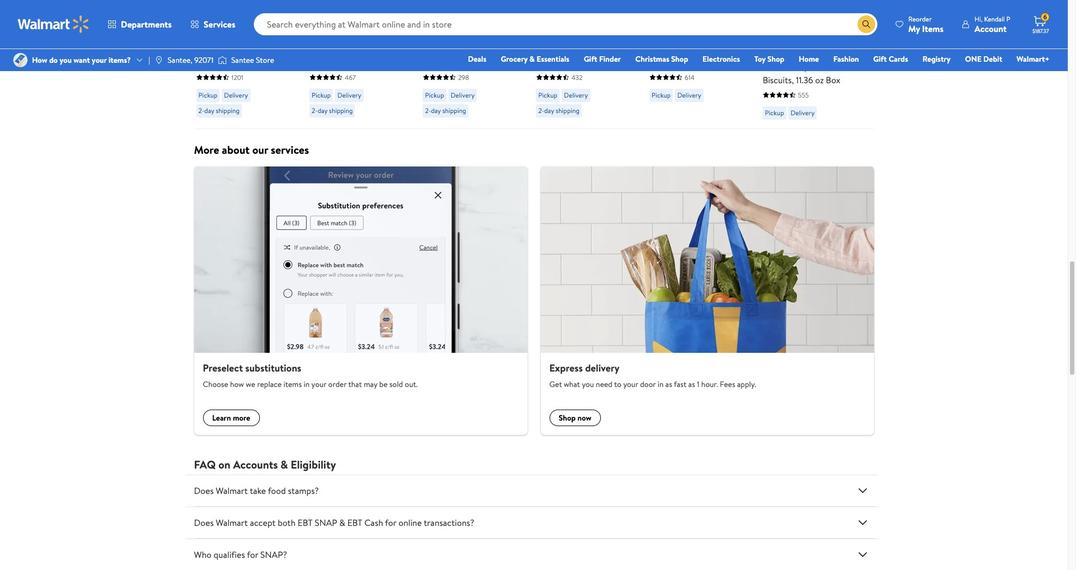 Task type: vqa. For each thing, say whether or not it's contained in the screenshot.
hour.
yes



Task type: describe. For each thing, give the bounding box(es) containing it.
crackers, inside $4.98 26.5 ¢/oz club snack stacks original crackers, 18.8 oz, 9 count
[[229, 44, 265, 56]]

oz, inside $2.97 66.0 ¢/oz fruit by the foot fruit flavored snacks, berry tie-dye, 4.5 oz, 6 ct
[[698, 56, 708, 68]]

replace
[[257, 379, 282, 390]]

1 as from the left
[[666, 379, 672, 390]]

one debit
[[965, 54, 1003, 65]]

walmart for take
[[216, 485, 248, 498]]

from
[[791, 30, 808, 41]]

26.1
[[449, 16, 462, 27]]

4.5
[[684, 56, 696, 68]]

choose
[[203, 379, 228, 390]]

delivery for $2.97
[[677, 90, 701, 100]]

your inside express delivery get what you need to your door in as fast as 1 hour. fees apply.
[[623, 379, 638, 390]]

2 fruit from the left
[[716, 32, 734, 44]]

$2.97
[[650, 15, 672, 29]]

555
[[798, 90, 809, 100]]

hi, kendall p account
[[975, 14, 1011, 34]]

you inside express delivery get what you need to your door in as fast as 1 hour. fees apply.
[[582, 379, 594, 390]]

Search search field
[[254, 13, 878, 35]]

treats
[[360, 32, 382, 44]]

$10.56
[[836, 30, 857, 41]]

original inside $4.98 26.5 ¢/oz club snack stacks original crackers, 18.8 oz, 9 count
[[196, 44, 227, 56]]

our
[[252, 142, 268, 157]]

26.5
[[225, 16, 239, 27]]

what
[[564, 379, 580, 390]]

4 2-day shipping from the left
[[538, 106, 580, 115]]

fl
[[459, 44, 465, 56]]

santee,
[[168, 55, 193, 66]]

apply.
[[737, 379, 756, 390]]

departments
[[121, 18, 172, 30]]

qualifies
[[214, 549, 245, 562]]

66.0
[[677, 16, 691, 27]]

eligibility
[[291, 458, 336, 473]]

1 horizontal spatial &
[[339, 517, 345, 530]]

homestyle
[[310, 44, 351, 56]]

how
[[32, 55, 47, 66]]

services button
[[181, 11, 245, 38]]

crackers, inside the $5.98 ritz fresh stacks original crackers, party size, 23.7 oz (16 stacks)
[[569, 44, 605, 56]]

614
[[685, 73, 695, 82]]

electronics link
[[698, 53, 745, 65]]

oz inside red lobster cheddar bay biscuit mix, makes 10 biscuits, 11.36 oz box
[[815, 74, 824, 86]]

count inside $6.12 43.8 ¢/oz rice krispies treats homestyle original chewy marshmallow snack bars, shelf-stable, 13.96 oz, 12 count
[[353, 81, 377, 93]]

express delivery list item
[[534, 166, 881, 436]]

services
[[271, 142, 309, 157]]

ct
[[718, 56, 725, 68]]

chick-
[[423, 32, 447, 44]]

lobster
[[780, 50, 809, 62]]

¢/oz for $4.98
[[241, 16, 255, 27]]

$6.12
[[310, 15, 330, 29]]

1 vertical spatial $2.90
[[810, 30, 828, 41]]

faq on accounts &  eligibility
[[194, 458, 336, 473]]

2- for $4.98
[[198, 106, 204, 115]]

grocery & essentials link
[[496, 53, 575, 65]]

your inside preselect substitutions choose how we replace items in your order that may be sold out.
[[312, 379, 326, 390]]

oz, inside $6.12 43.8 ¢/oz rice krispies treats homestyle original chewy marshmallow snack bars, shelf-stable, 13.96 oz, 12 count
[[330, 81, 341, 93]]

product group containing $4.98
[[196, 0, 294, 124]]

does walmart accept both ebt snap & ebt cash for online transactions? image
[[856, 517, 870, 530]]

who
[[194, 549, 212, 562]]

9
[[209, 56, 214, 68]]

a
[[458, 32, 464, 44]]

cheddar
[[811, 50, 844, 62]]

in inside preselect substitutions choose how we replace items in your order that may be sold out.
[[304, 379, 310, 390]]

gift for gift finder
[[584, 54, 597, 65]]

shipping for $6.12
[[329, 106, 353, 115]]

list containing preselect substitutions
[[187, 166, 881, 436]]

$2.97 66.0 ¢/oz fruit by the foot fruit flavored snacks, berry tie-dye, 4.5 oz, 6 ct
[[650, 15, 736, 68]]

who qualifies for snap?
[[194, 549, 287, 562]]

about
[[222, 142, 250, 157]]

298
[[458, 73, 469, 82]]

registry
[[923, 54, 951, 65]]

stacks inside $4.98 26.5 ¢/oz club snack stacks original crackers, 18.8 oz, 9 count
[[241, 32, 265, 44]]

pickup for $4.18
[[425, 90, 444, 100]]

$4.98 26.5 ¢/oz club snack stacks original crackers, 18.8 oz, 9 count
[[196, 15, 281, 68]]

 image for santee, 92071
[[154, 56, 163, 65]]

stamps?
[[288, 485, 319, 498]]

delivery down 555
[[791, 108, 815, 117]]

$2.90 options from $2.90 – $10.56
[[763, 15, 857, 41]]

gift for gift cards
[[874, 54, 887, 65]]

accept
[[250, 517, 276, 530]]

kendall
[[984, 14, 1005, 23]]

$4.18
[[423, 15, 445, 29]]

shelf-
[[355, 68, 377, 81]]

¢/oz for $2.97
[[693, 16, 708, 27]]

one debit link
[[960, 53, 1008, 65]]

count inside $4.98 26.5 ¢/oz club snack stacks original crackers, 18.8 oz, 9 count
[[216, 56, 240, 68]]

original inside $6.12 43.8 ¢/oz rice krispies treats homestyle original chewy marshmallow snack bars, shelf-stable, 13.96 oz, 12 count
[[353, 44, 384, 56]]

take
[[250, 485, 266, 498]]

now
[[578, 413, 592, 424]]

essentials
[[537, 54, 570, 65]]

flavored
[[650, 44, 683, 56]]

$4.98
[[196, 15, 221, 29]]

deals link
[[463, 53, 492, 65]]

both
[[278, 517, 296, 530]]

walmart image
[[18, 15, 89, 33]]

departments button
[[98, 11, 181, 38]]

oz inside the $5.98 ritz fresh stacks original crackers, party size, 23.7 oz (16 stacks)
[[573, 56, 581, 68]]

day for $6.12
[[318, 106, 328, 115]]

express
[[549, 361, 583, 375]]

account
[[975, 22, 1007, 34]]

preselect
[[203, 361, 243, 375]]

shop inside the express delivery list item
[[559, 413, 576, 424]]

toy
[[755, 54, 766, 65]]

2- for $6.12
[[312, 106, 318, 115]]

need
[[596, 379, 613, 390]]

does walmart take food stamps? image
[[856, 485, 870, 498]]

items
[[922, 22, 944, 34]]

options
[[763, 30, 790, 41]]

online
[[399, 517, 422, 530]]

biscuit
[[763, 62, 788, 74]]

walmart+ link
[[1012, 53, 1055, 65]]

0 vertical spatial $2.90
[[763, 15, 787, 29]]

day for $4.98
[[204, 106, 214, 115]]

fil-
[[447, 32, 458, 44]]

makes
[[809, 62, 833, 74]]

reorder my items
[[909, 14, 944, 34]]

16
[[450, 44, 457, 56]]

1
[[697, 379, 700, 390]]

snack inside $4.98 26.5 ¢/oz club snack stacks original crackers, 18.8 oz, 9 count
[[216, 32, 238, 44]]

0 horizontal spatial your
[[92, 55, 107, 66]]

biscuits,
[[763, 74, 794, 86]]

4 shipping from the left
[[556, 106, 580, 115]]

delivery for $4.18
[[451, 90, 475, 100]]

pickup for $4.98
[[198, 90, 218, 100]]

fashion
[[834, 54, 859, 65]]

product group containing $2.90
[[763, 0, 861, 124]]

size,
[[536, 56, 553, 68]]

pickup for $2.97
[[652, 90, 671, 100]]

krispies
[[328, 32, 358, 44]]

red lobster cheddar bay biscuit mix, makes 10 biscuits, 11.36 oz box
[[763, 50, 859, 86]]



Task type: locate. For each thing, give the bounding box(es) containing it.
accounts
[[233, 458, 278, 473]]

shipping for $4.18
[[443, 106, 466, 115]]

more about our services
[[194, 142, 309, 157]]

 image for santee store
[[218, 55, 227, 66]]

original inside the $5.98 ritz fresh stacks original crackers, party size, 23.7 oz (16 stacks)
[[536, 44, 567, 56]]

home link
[[794, 53, 824, 65]]

snack left bars,
[[310, 68, 332, 81]]

fruit left by
[[650, 32, 668, 44]]

you
[[60, 55, 72, 66], [582, 379, 594, 390]]

1 2-day shipping from the left
[[198, 106, 240, 115]]

$4.18 26.1 ¢/fl oz chick-fil-a dipping sauce, 16 fl oz squeeze bottle
[[423, 15, 509, 68]]

0 horizontal spatial ebt
[[298, 517, 313, 530]]

1 horizontal spatial  image
[[154, 56, 163, 65]]

pickup down size,
[[538, 90, 558, 100]]

2-day shipping down 432
[[538, 106, 580, 115]]

your right to at the right of the page
[[623, 379, 638, 390]]

day down size,
[[544, 106, 554, 115]]

1 horizontal spatial ¢/oz
[[351, 16, 366, 27]]

1 horizontal spatial your
[[312, 379, 326, 390]]

stacks up the gift finder
[[579, 32, 603, 44]]

foot
[[696, 32, 713, 44]]

1 vertical spatial walmart
[[216, 517, 248, 530]]

1 horizontal spatial you
[[582, 379, 594, 390]]

next slide for product carousel list image
[[839, 0, 865, 9]]

3 day from the left
[[431, 106, 441, 115]]

in right items
[[304, 379, 310, 390]]

6
[[1044, 12, 1047, 22], [711, 56, 716, 68]]

for left snap?
[[247, 549, 258, 562]]

shipping down 298
[[443, 106, 466, 115]]

original
[[196, 44, 227, 56], [353, 44, 384, 56], [536, 44, 567, 56]]

1 original from the left
[[196, 44, 227, 56]]

 image right 9
[[218, 55, 227, 66]]

1 vertical spatial 6
[[711, 56, 716, 68]]

2 in from the left
[[658, 379, 664, 390]]

red
[[763, 50, 778, 62]]

& right snap
[[339, 517, 345, 530]]

more
[[194, 142, 219, 157]]

0 vertical spatial does
[[194, 485, 214, 498]]

1 2- from the left
[[198, 106, 204, 115]]

12
[[343, 81, 351, 93]]

learn more
[[212, 413, 250, 424]]

0 horizontal spatial for
[[247, 549, 258, 562]]

4 product group from the left
[[536, 0, 634, 124]]

door
[[640, 379, 656, 390]]

$5.98 ritz fresh stacks original crackers, party size, 23.7 oz (16 stacks)
[[536, 15, 627, 68]]

as left fast
[[666, 379, 672, 390]]

that
[[348, 379, 362, 390]]

0 horizontal spatial in
[[304, 379, 310, 390]]

delivery
[[585, 361, 620, 375]]

3 2-day shipping from the left
[[425, 106, 466, 115]]

–
[[830, 30, 834, 41]]

0 horizontal spatial ¢/oz
[[241, 16, 255, 27]]

pickup down tie- at the top right of page
[[652, 90, 671, 100]]

2 vertical spatial &
[[339, 517, 345, 530]]

0 horizontal spatial you
[[60, 55, 72, 66]]

18.8
[[267, 44, 281, 56]]

gift finder
[[584, 54, 621, 65]]

11.36
[[796, 74, 813, 86]]

ebt right both
[[298, 517, 313, 530]]

berry
[[715, 44, 736, 56]]

tie-
[[650, 56, 664, 68]]

4 day from the left
[[544, 106, 554, 115]]

¢/oz inside $4.98 26.5 ¢/oz club snack stacks original crackers, 18.8 oz, 9 count
[[241, 16, 255, 27]]

snack
[[216, 32, 238, 44], [310, 68, 332, 81]]

walmart for accept
[[216, 517, 248, 530]]

items
[[284, 379, 302, 390]]

13.96
[[310, 81, 328, 93]]

your left order
[[312, 379, 326, 390]]

chewy
[[310, 56, 336, 68]]

2- down size,
[[538, 106, 544, 115]]

3 2- from the left
[[425, 106, 431, 115]]

3 shipping from the left
[[443, 106, 466, 115]]

1 vertical spatial &
[[281, 458, 288, 473]]

ebt
[[298, 517, 313, 530], [347, 517, 362, 530]]

oz
[[477, 16, 485, 27], [467, 44, 475, 56], [573, 56, 581, 68], [815, 74, 824, 86]]

pickup for $6.12
[[312, 90, 331, 100]]

stacks up santee store
[[241, 32, 265, 44]]

rice
[[310, 32, 326, 44]]

fast
[[674, 379, 687, 390]]

your right "want"
[[92, 55, 107, 66]]

cards
[[889, 54, 908, 65]]

2 does from the top
[[194, 517, 214, 530]]

preselect substitutions list item
[[187, 166, 534, 436]]

delivery for $4.98
[[224, 90, 248, 100]]

1 vertical spatial count
[[353, 81, 377, 93]]

2 ebt from the left
[[347, 517, 362, 530]]

santee
[[231, 55, 254, 66]]

2 gift from the left
[[874, 54, 887, 65]]

2 horizontal spatial  image
[[218, 55, 227, 66]]

snacks,
[[685, 44, 713, 56]]

shipping down 432
[[556, 106, 580, 115]]

4 2- from the left
[[538, 106, 544, 115]]

oz, right 4.5
[[698, 56, 708, 68]]

¢/oz inside $2.97 66.0 ¢/oz fruit by the foot fruit flavored snacks, berry tie-dye, 4.5 oz, 6 ct
[[693, 16, 708, 27]]

2 ¢/oz from the left
[[351, 16, 366, 27]]

ebt left the cash
[[347, 517, 362, 530]]

more
[[233, 413, 250, 424]]

delivery for $6.12
[[337, 90, 361, 100]]

santee, 92071
[[168, 55, 214, 66]]

club
[[196, 32, 214, 44]]

2 horizontal spatial original
[[536, 44, 567, 56]]

as
[[666, 379, 672, 390], [688, 379, 695, 390]]

$5.98
[[536, 15, 560, 29]]

you right the do
[[60, 55, 72, 66]]

1 gift from the left
[[584, 54, 597, 65]]

in right door
[[658, 379, 664, 390]]

0 horizontal spatial oz,
[[196, 56, 207, 68]]

does for does walmart accept both ebt snap & ebt cash for online transactions?
[[194, 517, 214, 530]]

2 horizontal spatial ¢/oz
[[693, 16, 708, 27]]

snack down services on the left of the page
[[216, 32, 238, 44]]

delivery down 432
[[564, 90, 588, 100]]

out.
[[405, 379, 418, 390]]

1 horizontal spatial oz,
[[330, 81, 341, 93]]

2 original from the left
[[353, 44, 384, 56]]

does for does walmart take food stamps?
[[194, 485, 214, 498]]

oz left box
[[815, 74, 824, 86]]

0 vertical spatial for
[[385, 517, 397, 530]]

p
[[1007, 14, 1011, 23]]

 image left how
[[13, 53, 28, 67]]

1 horizontal spatial ebt
[[347, 517, 362, 530]]

1 product group from the left
[[196, 0, 294, 124]]

day for $4.18
[[431, 106, 441, 115]]

0 horizontal spatial original
[[196, 44, 227, 56]]

do
[[49, 55, 58, 66]]

preselect substitutions choose how we replace items in your order that may be sold out.
[[203, 361, 418, 390]]

2 horizontal spatial &
[[530, 54, 535, 65]]

day down the bottle
[[431, 106, 441, 115]]

stable,
[[377, 68, 403, 81]]

may
[[364, 379, 378, 390]]

2-day shipping for $4.98
[[198, 106, 240, 115]]

0 horizontal spatial fruit
[[650, 32, 668, 44]]

|
[[148, 55, 150, 66]]

walmart left accept at the left bottom
[[216, 517, 248, 530]]

¢/oz right 66.0
[[693, 16, 708, 27]]

2-day shipping down the 1201
[[198, 106, 240, 115]]

432
[[572, 73, 583, 82]]

1 walmart from the top
[[216, 485, 248, 498]]

467
[[345, 73, 356, 82]]

0 horizontal spatial &
[[281, 458, 288, 473]]

day down the 13.96
[[318, 106, 328, 115]]

2 2-day shipping from the left
[[312, 106, 353, 115]]

3 original from the left
[[536, 44, 567, 56]]

oz left (16
[[573, 56, 581, 68]]

count right the 12 in the left of the page
[[353, 81, 377, 93]]

2-day shipping down the 13.96
[[312, 106, 353, 115]]

2-day shipping for $6.12
[[312, 106, 353, 115]]

search icon image
[[862, 20, 871, 29]]

6 inside $2.97 66.0 ¢/oz fruit by the foot fruit flavored snacks, berry tie-dye, 4.5 oz, 6 ct
[[711, 56, 716, 68]]

does walmart accept both ebt snap & ebt cash for online transactions?
[[194, 517, 474, 530]]

1 horizontal spatial original
[[353, 44, 384, 56]]

day up more
[[204, 106, 214, 115]]

¢/oz for $6.12
[[351, 16, 366, 27]]

& left size,
[[530, 54, 535, 65]]

2 horizontal spatial your
[[623, 379, 638, 390]]

fees
[[720, 379, 735, 390]]

2 day from the left
[[318, 106, 328, 115]]

order
[[328, 379, 347, 390]]

2 2- from the left
[[312, 106, 318, 115]]

2 product group from the left
[[310, 0, 407, 124]]

2-day shipping for $4.18
[[425, 106, 466, 115]]

2- for $4.18
[[425, 106, 431, 115]]

1 vertical spatial snack
[[310, 68, 332, 81]]

$2.90 left the –
[[810, 30, 828, 41]]

1 does from the top
[[194, 485, 214, 498]]

count right 9
[[216, 56, 240, 68]]

crackers,
[[229, 44, 265, 56], [569, 44, 605, 56]]

¢/oz inside $6.12 43.8 ¢/oz rice krispies treats homestyle original chewy marshmallow snack bars, shelf-stable, 13.96 oz, 12 count
[[351, 16, 366, 27]]

who qualifies for snap? image
[[856, 549, 870, 562]]

1 day from the left
[[204, 106, 214, 115]]

ritz
[[536, 32, 554, 44]]

Walmart Site-Wide search field
[[254, 13, 878, 35]]

0 horizontal spatial $2.90
[[763, 15, 787, 29]]

walmart+
[[1017, 54, 1050, 65]]

1 horizontal spatial shop
[[671, 54, 688, 65]]

2 crackers, from the left
[[569, 44, 605, 56]]

1 vertical spatial for
[[247, 549, 258, 562]]

92071
[[194, 55, 214, 66]]

product group containing $2.97
[[650, 0, 747, 124]]

0 horizontal spatial stacks
[[241, 32, 265, 44]]

$6.12 43.8 ¢/oz rice krispies treats homestyle original chewy marshmallow snack bars, shelf-stable, 13.96 oz, 12 count
[[310, 15, 403, 93]]

want
[[74, 55, 90, 66]]

 image
[[13, 53, 28, 67], [218, 55, 227, 66], [154, 56, 163, 65]]

oz,
[[196, 56, 207, 68], [698, 56, 708, 68], [330, 81, 341, 93]]

delivery down 614
[[677, 90, 701, 100]]

1 horizontal spatial 6
[[1044, 12, 1047, 22]]

1 horizontal spatial $2.90
[[810, 30, 828, 41]]

pickup left the 12 in the left of the page
[[312, 90, 331, 100]]

cash
[[364, 517, 383, 530]]

0 vertical spatial 6
[[1044, 12, 1047, 22]]

pickup down biscuits,
[[765, 108, 784, 117]]

gift left finder
[[584, 54, 597, 65]]

deals
[[468, 54, 487, 65]]

list
[[187, 166, 881, 436]]

2 as from the left
[[688, 379, 695, 390]]

stacks inside the $5.98 ritz fresh stacks original crackers, party size, 23.7 oz (16 stacks)
[[579, 32, 603, 44]]

in inside express delivery get what you need to your door in as fast as 1 hour. fees apply.
[[658, 379, 664, 390]]

1 stacks from the left
[[241, 32, 265, 44]]

christmas
[[635, 54, 670, 65]]

1 vertical spatial does
[[194, 517, 214, 530]]

2 shipping from the left
[[329, 106, 353, 115]]

pickup
[[198, 90, 218, 100], [312, 90, 331, 100], [425, 90, 444, 100], [538, 90, 558, 100], [652, 90, 671, 100], [765, 108, 784, 117]]

delivery down 298
[[451, 90, 475, 100]]

as left 1
[[688, 379, 695, 390]]

0 vertical spatial count
[[216, 56, 240, 68]]

0 horizontal spatial gift
[[584, 54, 597, 65]]

0 horizontal spatial as
[[666, 379, 672, 390]]

you right 'what'
[[582, 379, 594, 390]]

product group containing $6.12
[[310, 0, 407, 124]]

0 horizontal spatial snack
[[216, 32, 238, 44]]

grocery
[[501, 54, 528, 65]]

electronics
[[703, 54, 740, 65]]

0 horizontal spatial 6
[[711, 56, 716, 68]]

 image right "|"
[[154, 56, 163, 65]]

product group
[[196, 0, 294, 124], [310, 0, 407, 124], [423, 0, 521, 124], [536, 0, 634, 124], [650, 0, 747, 124], [763, 0, 861, 124]]

1 horizontal spatial count
[[353, 81, 377, 93]]

oz right fl in the left of the page
[[467, 44, 475, 56]]

express delivery get what you need to your door in as fast as 1 hour. fees apply.
[[549, 361, 756, 390]]

2 stacks from the left
[[579, 32, 603, 44]]

0 horizontal spatial count
[[216, 56, 240, 68]]

bay
[[846, 50, 859, 62]]

$2.90 up options
[[763, 15, 787, 29]]

0 vertical spatial you
[[60, 55, 72, 66]]

squeeze
[[478, 44, 509, 56]]

gift cards link
[[869, 53, 913, 65]]

pickup for $5.98
[[538, 90, 558, 100]]

product group containing $5.98
[[536, 0, 634, 124]]

oz, inside $4.98 26.5 ¢/oz club snack stacks original crackers, 18.8 oz, 9 count
[[196, 56, 207, 68]]

5 product group from the left
[[650, 0, 747, 124]]

delivery for $5.98
[[564, 90, 588, 100]]

0 vertical spatial snack
[[216, 32, 238, 44]]

for right the cash
[[385, 517, 397, 530]]

does down faq at left bottom
[[194, 485, 214, 498]]

gift left "cards"
[[874, 54, 887, 65]]

& up the food
[[281, 458, 288, 473]]

1 horizontal spatial snack
[[310, 68, 332, 81]]

does up who
[[194, 517, 214, 530]]

1 horizontal spatial crackers,
[[569, 44, 605, 56]]

1 vertical spatial you
[[582, 379, 594, 390]]

2 horizontal spatial shop
[[768, 54, 785, 65]]

0 horizontal spatial  image
[[13, 53, 28, 67]]

pickup down 9
[[198, 90, 218, 100]]

3 ¢/oz from the left
[[693, 16, 708, 27]]

dye,
[[664, 56, 682, 68]]

delivery down 467
[[337, 90, 361, 100]]

1 horizontal spatial in
[[658, 379, 664, 390]]

¢/oz right "26.5"
[[241, 16, 255, 27]]

shipping for $4.98
[[216, 106, 240, 115]]

6 up $187.37
[[1044, 12, 1047, 22]]

pickup down the bottle
[[425, 90, 444, 100]]

1 crackers, from the left
[[229, 44, 265, 56]]

2 horizontal spatial oz,
[[698, 56, 708, 68]]

0 horizontal spatial shop
[[559, 413, 576, 424]]

gift cards
[[874, 54, 908, 65]]

1 horizontal spatial as
[[688, 379, 695, 390]]

2-
[[198, 106, 204, 115], [312, 106, 318, 115], [425, 106, 431, 115], [538, 106, 544, 115]]

0 horizontal spatial crackers,
[[229, 44, 265, 56]]

fruit right the foot
[[716, 32, 734, 44]]

 image for how do you want your items?
[[13, 53, 28, 67]]

walmart left take
[[216, 485, 248, 498]]

2 walmart from the top
[[216, 517, 248, 530]]

shipping down the 1201
[[216, 106, 240, 115]]

delivery
[[224, 90, 248, 100], [337, 90, 361, 100], [451, 90, 475, 100], [564, 90, 588, 100], [677, 90, 701, 100], [791, 108, 815, 117]]

stacks)
[[596, 56, 624, 68]]

¢/oz right 43.8
[[351, 16, 366, 27]]

2- down the 13.96
[[312, 106, 318, 115]]

2- down the bottle
[[425, 106, 431, 115]]

1 horizontal spatial stacks
[[579, 32, 603, 44]]

1 horizontal spatial fruit
[[716, 32, 734, 44]]

shop for christmas shop
[[671, 54, 688, 65]]

1 ebt from the left
[[298, 517, 313, 530]]

oz, left 9
[[196, 56, 207, 68]]

get
[[549, 379, 562, 390]]

1 horizontal spatial for
[[385, 517, 397, 530]]

items?
[[109, 55, 131, 66]]

oz, left the 12 in the left of the page
[[330, 81, 341, 93]]

snack inside $6.12 43.8 ¢/oz rice krispies treats homestyle original chewy marshmallow snack bars, shelf-stable, 13.96 oz, 12 count
[[310, 68, 332, 81]]

1 horizontal spatial gift
[[874, 54, 887, 65]]

shop for toy shop
[[768, 54, 785, 65]]

2- up more
[[198, 106, 204, 115]]

2-day shipping down 298
[[425, 106, 466, 115]]

0 vertical spatial &
[[530, 54, 535, 65]]

delivery down the 1201
[[224, 90, 248, 100]]

6 product group from the left
[[763, 0, 861, 124]]

1 shipping from the left
[[216, 106, 240, 115]]

product group containing $4.18
[[423, 0, 521, 124]]

6 left ct
[[711, 56, 716, 68]]

1 ¢/oz from the left
[[241, 16, 255, 27]]

party
[[607, 44, 627, 56]]

1 fruit from the left
[[650, 32, 668, 44]]

1 in from the left
[[304, 379, 310, 390]]

6 inside 6 $187.37
[[1044, 12, 1047, 22]]

0 vertical spatial walmart
[[216, 485, 248, 498]]

3 product group from the left
[[423, 0, 521, 124]]

shipping down the 12 in the left of the page
[[329, 106, 353, 115]]

oz right "¢/fl"
[[477, 16, 485, 27]]



